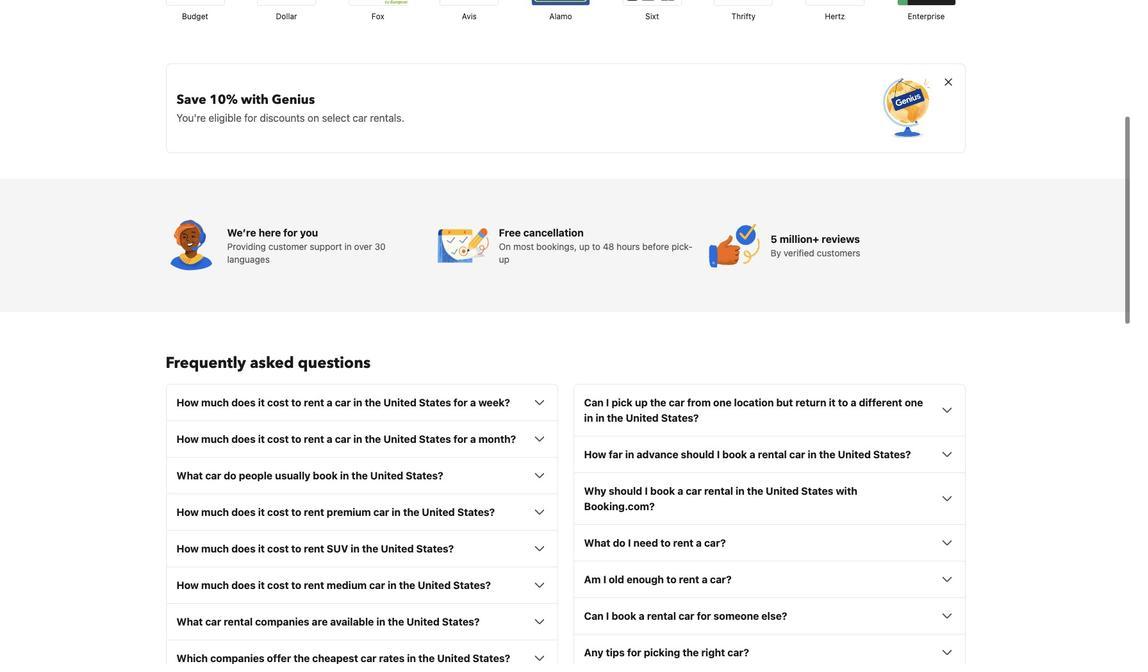 Task type: describe. For each thing, give the bounding box(es) containing it.
languages
[[227, 254, 270, 265]]

you're
[[177, 112, 206, 124]]

rental left 'companies'
[[224, 616, 253, 628]]

but
[[777, 397, 793, 409]]

does for how much does it cost to rent premium car in the united states?
[[231, 507, 256, 518]]

for inside dropdown button
[[454, 434, 468, 445]]

old
[[609, 574, 624, 586]]

cost for how much does it cost to rent medium car in the united states?
[[267, 580, 289, 591]]

avis logo image
[[441, 0, 498, 5]]

2 one from the left
[[905, 397, 923, 409]]

what car do people usually book in the united states?
[[177, 470, 444, 482]]

thrifty
[[732, 12, 756, 21]]

what do i need to rent a car? button
[[584, 536, 955, 551]]

what for what do i need to rent a car?
[[584, 537, 611, 549]]

fox logo image
[[349, 0, 407, 5]]

on
[[308, 112, 319, 124]]

the right available
[[388, 616, 404, 628]]

can for can i book a rental car for someone else?
[[584, 611, 604, 622]]

are
[[312, 616, 328, 628]]

car? for what do i need to rent a car?
[[705, 537, 726, 549]]

support
[[310, 241, 342, 252]]

10%
[[210, 91, 238, 109]]

car inside what car do people usually book in the united states? dropdown button
[[205, 470, 221, 482]]

any tips for picking the right car?
[[584, 647, 749, 659]]

hours
[[617, 241, 640, 252]]

how much does it cost to rent suv in the united states?
[[177, 543, 454, 555]]

rentals.
[[370, 112, 405, 124]]

states? inside can i pick up the car from one location but return it to a different one in in the united states?
[[661, 412, 699, 424]]

need
[[634, 537, 658, 549]]

frequently
[[166, 353, 246, 374]]

5 million+ reviews image
[[709, 220, 761, 271]]

why should i book a car rental in the united states with booking.com? button
[[584, 484, 955, 514]]

how for how much does it cost to rent a car in the united states for a month?
[[177, 434, 199, 445]]

rent up can i book a rental car for someone else?
[[679, 574, 700, 586]]

am i old enough to rent a car?
[[584, 574, 732, 586]]

cancellation
[[524, 227, 584, 239]]

car? for am i old enough to rent a car?
[[710, 574, 732, 586]]

any tips for picking the right car? button
[[584, 645, 955, 661]]

am i old enough to rent a car? button
[[584, 572, 955, 587]]

fox
[[372, 12, 384, 21]]

a down questions
[[327, 397, 333, 409]]

enough
[[627, 574, 664, 586]]

week?
[[479, 397, 510, 409]]

how far in advance should i book a rental car in the united states?
[[584, 449, 911, 460]]

up inside can i pick up the car from one location but return it to a different one in in the united states?
[[635, 397, 648, 409]]

rent for how much does it cost to rent a car in the united states for a month?
[[304, 434, 324, 445]]

alamo
[[550, 12, 572, 21]]

advance
[[637, 449, 679, 460]]

car inside how much does it cost to rent medium car in the united states? dropdown button
[[369, 580, 385, 591]]

we're here for you providing customer support in over 30 languages
[[227, 227, 386, 265]]

book down old
[[612, 611, 637, 622]]

discounts
[[260, 112, 305, 124]]

for right tips
[[627, 647, 642, 659]]

what do i need to rent a car?
[[584, 537, 726, 549]]

how for how much does it cost to rent suv in the united states?
[[177, 543, 199, 555]]

what car do people usually book in the united states? button
[[177, 468, 547, 484]]

a up can i book a rental car for someone else?
[[702, 574, 708, 586]]

rent for how much does it cost to rent suv in the united states?
[[304, 543, 324, 555]]

does for how much does it cost to rent suv in the united states?
[[231, 543, 256, 555]]

why
[[584, 485, 607, 497]]

premium
[[327, 507, 371, 518]]

before
[[643, 241, 669, 252]]

genius
[[272, 91, 315, 109]]

rental down can i pick up the car from one location but return it to a different one in in the united states? dropdown button
[[758, 449, 787, 460]]

usually
[[275, 470, 311, 482]]

avis
[[462, 12, 477, 21]]

30
[[375, 241, 386, 252]]

much for how much does it cost to rent premium car in the united states?
[[201, 507, 229, 518]]

picking
[[644, 647, 680, 659]]

to up 'companies'
[[291, 580, 302, 591]]

5 million+ reviews by verified customers
[[771, 234, 861, 259]]

tips
[[606, 647, 625, 659]]

different
[[859, 397, 903, 409]]

a left week?
[[470, 397, 476, 409]]

1 one from the left
[[714, 397, 732, 409]]

suv
[[327, 543, 348, 555]]

booking.com?
[[584, 501, 655, 512]]

how for how far in advance should i book a rental car in the united states?
[[584, 449, 607, 460]]

the up what car rental companies are available in the united states? dropdown button
[[399, 580, 415, 591]]

how far in advance should i book a rental car in the united states? button
[[584, 447, 955, 462]]

the up what car do people usually book in the united states? dropdown button
[[365, 434, 381, 445]]

do inside what car do people usually book in the united states? dropdown button
[[224, 470, 236, 482]]

i inside the "how far in advance should i book a rental car in the united states?" dropdown button
[[717, 449, 720, 460]]

by
[[771, 248, 782, 259]]

free cancellation image
[[438, 220, 489, 271]]

should inside 'why should i book a car rental in the united states with booking.com?'
[[609, 485, 643, 497]]

the right pick
[[650, 397, 667, 409]]

car inside what car rental companies are available in the united states? dropdown button
[[205, 616, 221, 628]]

i inside am i old enough to rent a car? dropdown button
[[603, 574, 607, 586]]

eligible
[[209, 112, 242, 124]]

the right suv at the bottom left
[[362, 543, 378, 555]]

it for how much does it cost to rent medium car in the united states?
[[258, 580, 265, 591]]

else?
[[762, 611, 788, 622]]

can i book a rental car for someone else?
[[584, 611, 788, 622]]

cost for how much does it cost to rent premium car in the united states?
[[267, 507, 289, 518]]

hertz logo image
[[806, 0, 864, 5]]

can i pick up the car from one location but return it to a different one in in the united states? button
[[584, 395, 955, 426]]

car inside how much does it cost to rent a car in the united states for a month? dropdown button
[[335, 434, 351, 445]]

how much does it cost to rent medium car in the united states?
[[177, 580, 491, 591]]

return
[[796, 397, 827, 409]]

for inside save 10% with genius you're eligible for discounts on select car rentals.
[[244, 112, 257, 124]]

car inside can i book a rental car for someone else? dropdown button
[[679, 611, 695, 622]]

the left right
[[683, 647, 699, 659]]

sixt logo image
[[624, 0, 681, 5]]

how much does it cost to rent a car in the united states for a month? button
[[177, 432, 547, 447]]

month?
[[479, 434, 516, 445]]

select
[[322, 112, 350, 124]]

someone
[[714, 611, 759, 622]]

how much does it cost to rent a car in the united states for a week?
[[177, 397, 510, 409]]

book inside dropdown button
[[313, 470, 338, 482]]

reviews
[[822, 234, 860, 245]]

for left week?
[[454, 397, 468, 409]]

can for can i pick up the car from one location but return it to a different one in in the united states?
[[584, 397, 604, 409]]

people
[[239, 470, 273, 482]]

free
[[499, 227, 521, 239]]

do inside 'what do i need to rent a car?' dropdown button
[[613, 537, 626, 549]]

cost for how much does it cost to rent a car in the united states for a week?
[[267, 397, 289, 409]]

hertz
[[825, 12, 845, 21]]

it inside can i pick up the car from one location but return it to a different one in in the united states?
[[829, 397, 836, 409]]

much for how much does it cost to rent suv in the united states?
[[201, 543, 229, 555]]

how much does it cost to rent a car in the united states for a month?
[[177, 434, 516, 445]]

does for how much does it cost to rent medium car in the united states?
[[231, 580, 256, 591]]

48
[[603, 241, 614, 252]]

questions
[[298, 353, 371, 374]]

how for how much does it cost to rent premium car in the united states?
[[177, 507, 199, 518]]

thrifty logo image
[[715, 0, 773, 5]]

states inside 'why should i book a car rental in the united states with booking.com?'
[[802, 485, 834, 497]]

budget
[[182, 12, 208, 21]]

most
[[513, 241, 534, 252]]

car inside 'why should i book a car rental in the united states with booking.com?'
[[686, 485, 702, 497]]

a down how much does it cost to rent a car in the united states for a week?
[[327, 434, 333, 445]]



Task type: locate. For each thing, give the bounding box(es) containing it.
2 much from the top
[[201, 434, 229, 445]]

up left 48
[[579, 241, 590, 252]]

states down the "how far in advance should i book a rental car in the united states?" dropdown button
[[802, 485, 834, 497]]

1 vertical spatial can
[[584, 611, 604, 622]]

i up tips
[[606, 611, 609, 622]]

much for how much does it cost to rent a car in the united states for a week?
[[201, 397, 229, 409]]

can inside can i pick up the car from one location but return it to a different one in in the united states?
[[584, 397, 604, 409]]

0 vertical spatial with
[[241, 91, 269, 109]]

cost up 'companies'
[[267, 580, 289, 591]]

5
[[771, 234, 778, 245]]

rent left suv at the bottom left
[[304, 543, 324, 555]]

1 vertical spatial do
[[613, 537, 626, 549]]

states left month?
[[419, 434, 451, 445]]

asked
[[250, 353, 294, 374]]

2 does from the top
[[231, 434, 256, 445]]

should right advance
[[681, 449, 715, 460]]

a left month?
[[470, 434, 476, 445]]

1 vertical spatial up
[[499, 254, 510, 265]]

states for month?
[[419, 434, 451, 445]]

rent for how much does it cost to rent a car in the united states for a week?
[[304, 397, 324, 409]]

4 cost from the top
[[267, 543, 289, 555]]

up down on
[[499, 254, 510, 265]]

cost down "asked"
[[267, 397, 289, 409]]

right
[[702, 647, 725, 659]]

the
[[365, 397, 381, 409], [650, 397, 667, 409], [607, 412, 624, 424], [365, 434, 381, 445], [819, 449, 836, 460], [352, 470, 368, 482], [747, 485, 764, 497], [403, 507, 420, 518], [362, 543, 378, 555], [399, 580, 415, 591], [388, 616, 404, 628], [683, 647, 699, 659]]

rental
[[758, 449, 787, 460], [704, 485, 734, 497], [647, 611, 676, 622], [224, 616, 253, 628]]

for
[[244, 112, 257, 124], [284, 227, 298, 239], [454, 397, 468, 409], [454, 434, 468, 445], [697, 611, 711, 622], [627, 647, 642, 659]]

with inside save 10% with genius you're eligible for discounts on select car rentals.
[[241, 91, 269, 109]]

i left old
[[603, 574, 607, 586]]

3 does from the top
[[231, 507, 256, 518]]

0 vertical spatial car?
[[705, 537, 726, 549]]

cost inside how much does it cost to rent a car in the united states for a week? dropdown button
[[267, 397, 289, 409]]

states inside dropdown button
[[419, 434, 451, 445]]

a inside can i pick up the car from one location but return it to a different one in in the united states?
[[851, 397, 857, 409]]

book
[[723, 449, 747, 460], [313, 470, 338, 482], [651, 485, 675, 497], [612, 611, 637, 622]]

cost inside the "how much does it cost to rent suv in the united states?" dropdown button
[[267, 543, 289, 555]]

one right different
[[905, 397, 923, 409]]

it inside how much does it cost to rent a car in the united states for a week? dropdown button
[[258, 397, 265, 409]]

rental down how far in advance should i book a rental car in the united states? in the right of the page
[[704, 485, 734, 497]]

i left need
[[628, 537, 631, 549]]

here
[[259, 227, 281, 239]]

rent up what car do people usually book in the united states?
[[304, 434, 324, 445]]

how much does it cost to rent premium car in the united states?
[[177, 507, 495, 518]]

cost down usually on the left bottom of page
[[267, 507, 289, 518]]

5 much from the top
[[201, 580, 229, 591]]

1 horizontal spatial do
[[613, 537, 626, 549]]

does for how much does it cost to rent a car in the united states for a month?
[[231, 434, 256, 445]]

free cancellation on most bookings, up to 48 hours before pick- up
[[499, 227, 693, 265]]

1 horizontal spatial with
[[836, 485, 858, 497]]

a down can i pick up the car from one location but return it to a different one in in the united states?
[[750, 449, 756, 460]]

4 much from the top
[[201, 543, 229, 555]]

0 vertical spatial states
[[419, 397, 451, 409]]

car? inside am i old enough to rent a car? dropdown button
[[710, 574, 732, 586]]

to
[[592, 241, 601, 252], [291, 397, 302, 409], [838, 397, 849, 409], [291, 434, 302, 445], [291, 507, 302, 518], [661, 537, 671, 549], [291, 543, 302, 555], [667, 574, 677, 586], [291, 580, 302, 591]]

it for how much does it cost to rent a car in the united states for a week?
[[258, 397, 265, 409]]

up
[[579, 241, 590, 252], [499, 254, 510, 265], [635, 397, 648, 409]]

dollar logo image
[[258, 0, 316, 5]]

i left pick
[[606, 397, 609, 409]]

in inside 'why should i book a car rental in the united states with booking.com?'
[[736, 485, 745, 497]]

a
[[327, 397, 333, 409], [470, 397, 476, 409], [851, 397, 857, 409], [327, 434, 333, 445], [470, 434, 476, 445], [750, 449, 756, 460], [678, 485, 684, 497], [696, 537, 702, 549], [702, 574, 708, 586], [639, 611, 645, 622]]

does for how much does it cost to rent a car in the united states for a week?
[[231, 397, 256, 409]]

enterprise
[[908, 12, 945, 21]]

states left week?
[[419, 397, 451, 409]]

states for week?
[[419, 397, 451, 409]]

from
[[687, 397, 711, 409]]

do
[[224, 470, 236, 482], [613, 537, 626, 549]]

1 vertical spatial car?
[[710, 574, 732, 586]]

medium
[[327, 580, 367, 591]]

to down usually on the left bottom of page
[[291, 507, 302, 518]]

to right need
[[661, 537, 671, 549]]

united
[[384, 397, 417, 409], [626, 412, 659, 424], [384, 434, 417, 445], [838, 449, 871, 460], [370, 470, 403, 482], [766, 485, 799, 497], [422, 507, 455, 518], [381, 543, 414, 555], [418, 580, 451, 591], [407, 616, 440, 628]]

much for how much does it cost to rent medium car in the united states?
[[201, 580, 229, 591]]

3 cost from the top
[[267, 507, 289, 518]]

car inside how much does it cost to rent a car in the united states for a week? dropdown button
[[335, 397, 351, 409]]

does
[[231, 397, 256, 409], [231, 434, 256, 445], [231, 507, 256, 518], [231, 543, 256, 555], [231, 580, 256, 591]]

cost left suv at the bottom left
[[267, 543, 289, 555]]

to inside can i pick up the car from one location but return it to a different one in in the united states?
[[838, 397, 849, 409]]

frequently asked questions
[[166, 353, 371, 374]]

up right pick
[[635, 397, 648, 409]]

enterprise logo image
[[898, 0, 956, 5]]

0 horizontal spatial one
[[714, 397, 732, 409]]

car inside save 10% with genius you're eligible for discounts on select car rentals.
[[353, 112, 367, 124]]

it inside how much does it cost to rent medium car in the united states? dropdown button
[[258, 580, 265, 591]]

pick
[[612, 397, 633, 409]]

1 vertical spatial with
[[836, 485, 858, 497]]

much for how much does it cost to rent a car in the united states for a month?
[[201, 434, 229, 445]]

i
[[606, 397, 609, 409], [717, 449, 720, 460], [645, 485, 648, 497], [628, 537, 631, 549], [603, 574, 607, 586], [606, 611, 609, 622]]

it inside how much does it cost to rent premium car in the united states? dropdown button
[[258, 507, 265, 518]]

any
[[584, 647, 604, 659]]

book right usually on the left bottom of page
[[313, 470, 338, 482]]

for up 'customer'
[[284, 227, 298, 239]]

car? up someone on the bottom right
[[710, 574, 732, 586]]

united inside can i pick up the car from one location but return it to a different one in in the united states?
[[626, 412, 659, 424]]

rental inside 'why should i book a car rental in the united states with booking.com?'
[[704, 485, 734, 497]]

in inside we're here for you providing customer support in over 30 languages
[[345, 241, 352, 252]]

am
[[584, 574, 601, 586]]

book down advance
[[651, 485, 675, 497]]

a inside 'why should i book a car rental in the united states with booking.com?'
[[678, 485, 684, 497]]

car inside can i pick up the car from one location but return it to a different one in in the united states?
[[669, 397, 685, 409]]

do left people
[[224, 470, 236, 482]]

location
[[734, 397, 774, 409]]

it inside the "how much does it cost to rent suv in the united states?" dropdown button
[[258, 543, 265, 555]]

0 horizontal spatial up
[[499, 254, 510, 265]]

car? right right
[[728, 647, 749, 659]]

it for how much does it cost to rent premium car in the united states?
[[258, 507, 265, 518]]

rental up "picking"
[[647, 611, 676, 622]]

to left suv at the bottom left
[[291, 543, 302, 555]]

rent for how much does it cost to rent premium car in the united states?
[[304, 507, 324, 518]]

the down how far in advance should i book a rental car in the united states? in the right of the page
[[747, 485, 764, 497]]

1 vertical spatial should
[[609, 485, 643, 497]]

how much does it cost to rent suv in the united states? button
[[177, 541, 547, 557]]

2 vertical spatial car?
[[728, 647, 749, 659]]

how for how much does it cost to rent medium car in the united states?
[[177, 580, 199, 591]]

i inside 'why should i book a car rental in the united states with booking.com?'
[[645, 485, 648, 497]]

cost inside how much does it cost to rent premium car in the united states? dropdown button
[[267, 507, 289, 518]]

car inside how much does it cost to rent premium car in the united states? dropdown button
[[373, 507, 389, 518]]

i up "booking.com?"
[[645, 485, 648, 497]]

what inside dropdown button
[[177, 470, 203, 482]]

the down return
[[819, 449, 836, 460]]

can left pick
[[584, 397, 604, 409]]

why should i book a car rental in the united states with booking.com?
[[584, 485, 858, 512]]

one right from
[[714, 397, 732, 409]]

it for how much does it cost to rent suv in the united states?
[[258, 543, 265, 555]]

2 horizontal spatial up
[[635, 397, 648, 409]]

for left month?
[[454, 434, 468, 445]]

to up usually on the left bottom of page
[[291, 434, 302, 445]]

do left need
[[613, 537, 626, 549]]

the up how much does it cost to rent premium car in the united states? dropdown button
[[352, 470, 368, 482]]

cost for how much does it cost to rent suv in the united states?
[[267, 543, 289, 555]]

dollar
[[276, 12, 297, 21]]

how much does it cost to rent medium car in the united states? button
[[177, 578, 547, 593]]

available
[[330, 616, 374, 628]]

on
[[499, 241, 511, 252]]

how for how much does it cost to rent a car in the united states for a week?
[[177, 397, 199, 409]]

rent right need
[[673, 537, 694, 549]]

2 cost from the top
[[267, 434, 289, 445]]

0 vertical spatial should
[[681, 449, 715, 460]]

pick-
[[672, 241, 693, 252]]

providing
[[227, 241, 266, 252]]

should
[[681, 449, 715, 460], [609, 485, 643, 497]]

0 horizontal spatial with
[[241, 91, 269, 109]]

book inside 'why should i book a car rental in the united states with booking.com?'
[[651, 485, 675, 497]]

the down pick
[[607, 412, 624, 424]]

for inside we're here for you providing customer support in over 30 languages
[[284, 227, 298, 239]]

cost up usually on the left bottom of page
[[267, 434, 289, 445]]

1 horizontal spatial up
[[579, 241, 590, 252]]

bookings,
[[537, 241, 577, 252]]

5 does from the top
[[231, 580, 256, 591]]

companies
[[255, 616, 309, 628]]

0 vertical spatial what
[[177, 470, 203, 482]]

car inside the "how far in advance should i book a rental car in the united states?" dropdown button
[[790, 449, 806, 460]]

what for what car do people usually book in the united states?
[[177, 470, 203, 482]]

it for how much does it cost to rent a car in the united states for a month?
[[258, 434, 265, 445]]

to right return
[[838, 397, 849, 409]]

1 horizontal spatial one
[[905, 397, 923, 409]]

what for what car rental companies are available in the united states?
[[177, 616, 203, 628]]

the inside 'why should i book a car rental in the united states with booking.com?'
[[747, 485, 764, 497]]

budget logo image
[[166, 0, 224, 5]]

how much does it cost to rent a car in the united states for a week? button
[[177, 395, 547, 410]]

customer
[[268, 241, 307, 252]]

can i book a rental car for someone else? button
[[584, 609, 955, 624]]

can inside can i book a rental car for someone else? dropdown button
[[584, 611, 604, 622]]

a down enough
[[639, 611, 645, 622]]

to inside free cancellation on most bookings, up to 48 hours before pick- up
[[592, 241, 601, 252]]

4 does from the top
[[231, 543, 256, 555]]

to left 48
[[592, 241, 601, 252]]

united inside 'why should i book a car rental in the united states with booking.com?'
[[766, 485, 799, 497]]

i inside can i pick up the car from one location but return it to a different one in in the united states?
[[606, 397, 609, 409]]

for right eligible
[[244, 112, 257, 124]]

0 vertical spatial can
[[584, 397, 604, 409]]

customers
[[817, 248, 861, 259]]

rent left medium
[[304, 580, 324, 591]]

should up "booking.com?"
[[609, 485, 643, 497]]

a down 'why should i book a car rental in the united states with booking.com?'
[[696, 537, 702, 549]]

0 horizontal spatial do
[[224, 470, 236, 482]]

a left different
[[851, 397, 857, 409]]

save
[[177, 91, 206, 109]]

0 vertical spatial do
[[224, 470, 236, 482]]

2 vertical spatial up
[[635, 397, 648, 409]]

for left someone on the bottom right
[[697, 611, 711, 622]]

1 can from the top
[[584, 397, 604, 409]]

what car rental companies are available in the united states?
[[177, 616, 480, 628]]

states
[[419, 397, 451, 409], [419, 434, 451, 445], [802, 485, 834, 497]]

0 vertical spatial up
[[579, 241, 590, 252]]

cost inside how much does it cost to rent a car in the united states for a month? dropdown button
[[267, 434, 289, 445]]

how much does it cost to rent premium car in the united states? button
[[177, 505, 547, 520]]

to right enough
[[667, 574, 677, 586]]

i up 'why should i book a car rental in the united states with booking.com?'
[[717, 449, 720, 460]]

car
[[353, 112, 367, 124], [335, 397, 351, 409], [669, 397, 685, 409], [335, 434, 351, 445], [790, 449, 806, 460], [205, 470, 221, 482], [686, 485, 702, 497], [373, 507, 389, 518], [369, 580, 385, 591], [679, 611, 695, 622], [205, 616, 221, 628]]

far
[[609, 449, 623, 460]]

cost inside how much does it cost to rent medium car in the united states? dropdown button
[[267, 580, 289, 591]]

rent down questions
[[304, 397, 324, 409]]

2 can from the top
[[584, 611, 604, 622]]

0 horizontal spatial should
[[609, 485, 643, 497]]

over
[[354, 241, 372, 252]]

to down "asked"
[[291, 397, 302, 409]]

we're
[[227, 227, 256, 239]]

with inside 'why should i book a car rental in the united states with booking.com?'
[[836, 485, 858, 497]]

it
[[258, 397, 265, 409], [829, 397, 836, 409], [258, 434, 265, 445], [258, 507, 265, 518], [258, 543, 265, 555], [258, 580, 265, 591]]

it inside how much does it cost to rent a car in the united states for a month? dropdown button
[[258, 434, 265, 445]]

the up the "how much does it cost to rent suv in the united states?" dropdown button
[[403, 507, 420, 518]]

1 much from the top
[[201, 397, 229, 409]]

can up any
[[584, 611, 604, 622]]

car? down 'why should i book a car rental in the united states with booking.com?'
[[705, 537, 726, 549]]

car? inside 'what do i need to rent a car?' dropdown button
[[705, 537, 726, 549]]

3 much from the top
[[201, 507, 229, 518]]

verified
[[784, 248, 815, 259]]

2 vertical spatial states
[[802, 485, 834, 497]]

i inside can i book a rental car for someone else? dropdown button
[[606, 611, 609, 622]]

1 horizontal spatial should
[[681, 449, 715, 460]]

5 cost from the top
[[267, 580, 289, 591]]

1 vertical spatial what
[[584, 537, 611, 549]]

a down advance
[[678, 485, 684, 497]]

1 cost from the top
[[267, 397, 289, 409]]

cost for how much does it cost to rent a car in the united states for a month?
[[267, 434, 289, 445]]

i inside 'what do i need to rent a car?' dropdown button
[[628, 537, 631, 549]]

the up how much does it cost to rent a car in the united states for a month? dropdown button
[[365, 397, 381, 409]]

2 vertical spatial what
[[177, 616, 203, 628]]

we're here for you image
[[166, 220, 217, 271]]

what
[[177, 470, 203, 482], [584, 537, 611, 549], [177, 616, 203, 628]]

1 vertical spatial states
[[419, 434, 451, 445]]

can i pick up the car from one location but return it to a different one in in the united states?
[[584, 397, 923, 424]]

book up 'why should i book a car rental in the united states with booking.com?'
[[723, 449, 747, 460]]

million+
[[780, 234, 820, 245]]

rent for how much does it cost to rent medium car in the united states?
[[304, 580, 324, 591]]

1 does from the top
[[231, 397, 256, 409]]

rent left premium
[[304, 507, 324, 518]]

car? inside any tips for picking the right car? dropdown button
[[728, 647, 749, 659]]

save 10% with genius you're eligible for discounts on select car rentals.
[[177, 91, 405, 124]]



Task type: vqa. For each thing, say whether or not it's contained in the screenshot.
Car
yes



